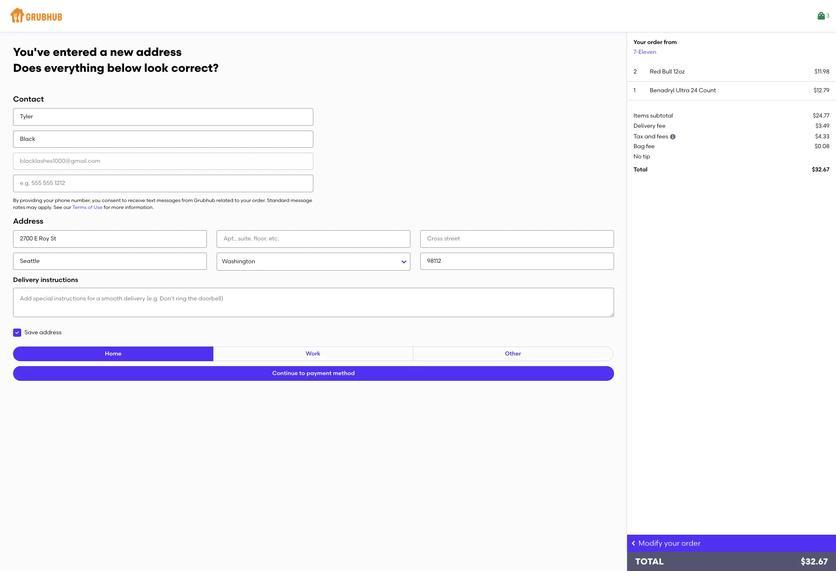 Task type: describe. For each thing, give the bounding box(es) containing it.
benadryl ultra 24 count
[[651, 87, 717, 94]]

no tip
[[634, 153, 651, 160]]

bag
[[634, 143, 645, 150]]

terms
[[72, 205, 87, 210]]

1 vertical spatial total
[[636, 557, 664, 567]]

may
[[26, 205, 37, 210]]

tip
[[644, 153, 651, 160]]

continue to payment method button
[[13, 367, 615, 381]]

1 vertical spatial $32.67
[[802, 557, 829, 567]]

Email email field
[[13, 153, 314, 170]]

0 vertical spatial $32.67
[[813, 166, 830, 173]]

and
[[645, 133, 656, 140]]

3 button
[[817, 9, 830, 23]]

order inside your order from 7-eleven
[[648, 39, 663, 46]]

does
[[13, 61, 42, 75]]

address
[[13, 217, 43, 226]]

0 vertical spatial svg image
[[670, 134, 677, 140]]

other
[[505, 351, 522, 357]]

number,
[[71, 198, 91, 203]]

address inside you've entered a new address does everything below look correct?
[[136, 45, 182, 59]]

main navigation navigation
[[0, 0, 837, 32]]

more
[[111, 205, 124, 210]]

messages
[[157, 198, 181, 203]]

subtotal
[[651, 113, 674, 119]]

consent
[[102, 198, 121, 203]]

bag fee
[[634, 143, 655, 150]]

grubhub
[[194, 198, 215, 203]]

home
[[105, 351, 122, 357]]

for
[[104, 205, 110, 210]]

correct?
[[171, 61, 219, 75]]

delivery for delivery fee
[[634, 122, 656, 129]]

your
[[634, 39, 647, 46]]

$24.77
[[814, 113, 830, 119]]

continue to payment method
[[272, 370, 355, 377]]

12oz
[[674, 68, 685, 75]]

new
[[110, 45, 133, 59]]

$4.33
[[816, 133, 830, 140]]

related
[[217, 198, 234, 203]]

delivery for delivery instructions
[[13, 276, 39, 284]]

your order from 7-eleven
[[634, 39, 678, 55]]

providing
[[20, 198, 42, 203]]

2 horizontal spatial your
[[665, 539, 680, 548]]

you
[[92, 198, 101, 203]]

Address 1 text field
[[13, 231, 207, 248]]

you've entered a new address does everything below look correct?
[[13, 45, 219, 75]]

method
[[333, 370, 355, 377]]

you've
[[13, 45, 50, 59]]

a
[[100, 45, 107, 59]]

terms of use for more information.
[[72, 205, 154, 210]]

other button
[[413, 347, 614, 362]]

modify your order
[[639, 539, 701, 548]]

count
[[699, 87, 717, 94]]

entered
[[53, 45, 97, 59]]

0 horizontal spatial to
[[122, 198, 127, 203]]

bull
[[663, 68, 673, 75]]

red
[[651, 68, 661, 75]]

fees
[[657, 133, 669, 140]]

1 horizontal spatial to
[[235, 198, 240, 203]]

delivery fee
[[634, 122, 666, 129]]

text
[[146, 198, 156, 203]]

rates
[[13, 205, 25, 210]]

Zip text field
[[421, 253, 615, 270]]

below
[[107, 61, 142, 75]]

save address
[[25, 329, 62, 336]]

our
[[63, 205, 71, 210]]

items subtotal
[[634, 113, 674, 119]]

continue
[[272, 370, 298, 377]]

from inside by providing your phone number, you consent to receive text messages from grubhub related to your order. standard message rates may apply. see our
[[182, 198, 193, 203]]



Task type: vqa. For each thing, say whether or not it's contained in the screenshot.
1st majik from right
no



Task type: locate. For each thing, give the bounding box(es) containing it.
1 horizontal spatial order
[[682, 539, 701, 548]]

standard
[[267, 198, 290, 203]]

items
[[634, 113, 649, 119]]

eleven
[[639, 48, 657, 55]]

fee down tax and fees
[[647, 143, 655, 150]]

to left the 'payment'
[[300, 370, 305, 377]]

0 vertical spatial from
[[664, 39, 678, 46]]

work
[[306, 351, 321, 357]]

0 horizontal spatial from
[[182, 198, 193, 203]]

tax
[[634, 133, 644, 140]]

0 horizontal spatial order
[[648, 39, 663, 46]]

phone
[[55, 198, 70, 203]]

from up red bull 12oz
[[664, 39, 678, 46]]

0 horizontal spatial your
[[43, 198, 54, 203]]

order right modify
[[682, 539, 701, 548]]

1 horizontal spatial your
[[241, 198, 251, 203]]

Cross street text field
[[421, 231, 615, 248]]

0 horizontal spatial fee
[[647, 143, 655, 150]]

$3.49
[[816, 122, 830, 129]]

your up apply. on the top left
[[43, 198, 54, 203]]

look
[[144, 61, 169, 75]]

order.
[[252, 198, 266, 203]]

Phone telephone field
[[13, 175, 314, 192]]

0 horizontal spatial address
[[39, 329, 62, 336]]

2 horizontal spatial to
[[300, 370, 305, 377]]

1 vertical spatial from
[[182, 198, 193, 203]]

benadryl
[[651, 87, 675, 94]]

1
[[634, 87, 636, 94]]

contact
[[13, 95, 44, 104]]

0 horizontal spatial svg image
[[631, 540, 637, 547]]

Delivery instructions text field
[[13, 288, 615, 317]]

instructions
[[41, 276, 78, 284]]

everything
[[44, 61, 104, 75]]

terms of use link
[[72, 205, 103, 210]]

total down modify
[[636, 557, 664, 567]]

apply.
[[38, 205, 52, 210]]

0 vertical spatial address
[[136, 45, 182, 59]]

fee for bag fee
[[647, 143, 655, 150]]

from
[[664, 39, 678, 46], [182, 198, 193, 203]]

home button
[[13, 347, 214, 362]]

use
[[94, 205, 103, 210]]

1 vertical spatial fee
[[647, 143, 655, 150]]

information.
[[125, 205, 154, 210]]

1 horizontal spatial address
[[136, 45, 182, 59]]

$32.67
[[813, 166, 830, 173], [802, 557, 829, 567]]

to up more
[[122, 198, 127, 203]]

0 vertical spatial total
[[634, 166, 648, 173]]

modify
[[639, 539, 663, 548]]

total
[[634, 166, 648, 173], [636, 557, 664, 567]]

3
[[827, 12, 830, 19]]

First name text field
[[13, 108, 314, 126]]

svg image
[[15, 331, 20, 335]]

to inside continue to payment method button
[[300, 370, 305, 377]]

from inside your order from 7-eleven
[[664, 39, 678, 46]]

svg image right fees
[[670, 134, 677, 140]]

your right modify
[[665, 539, 680, 548]]

1 horizontal spatial from
[[664, 39, 678, 46]]

receive
[[128, 198, 145, 203]]

see
[[53, 205, 62, 210]]

to right the related
[[235, 198, 240, 203]]

ultra
[[677, 87, 690, 94]]

svg image left modify
[[631, 540, 637, 547]]

fee
[[657, 122, 666, 129], [647, 143, 655, 150]]

1 horizontal spatial svg image
[[670, 134, 677, 140]]

1 horizontal spatial fee
[[657, 122, 666, 129]]

1 vertical spatial delivery
[[13, 276, 39, 284]]

by providing your phone number, you consent to receive text messages from grubhub related to your order. standard message rates may apply. see our
[[13, 198, 313, 210]]

24
[[692, 87, 698, 94]]

delivery down the items
[[634, 122, 656, 129]]

7-
[[634, 48, 639, 55]]

tax and fees
[[634, 133, 669, 140]]

address right save
[[39, 329, 62, 336]]

Address 2 text field
[[217, 231, 411, 248]]

your left order.
[[241, 198, 251, 203]]

address up 'look'
[[136, 45, 182, 59]]

svg image
[[670, 134, 677, 140], [631, 540, 637, 547]]

City text field
[[13, 253, 207, 270]]

0 vertical spatial fee
[[657, 122, 666, 129]]

payment
[[307, 370, 332, 377]]

your
[[43, 198, 54, 203], [241, 198, 251, 203], [665, 539, 680, 548]]

delivery left instructions
[[13, 276, 39, 284]]

Last name text field
[[13, 131, 314, 148]]

message
[[291, 198, 313, 203]]

0 horizontal spatial delivery
[[13, 276, 39, 284]]

$0.08
[[816, 143, 830, 150]]

no
[[634, 153, 642, 160]]

by
[[13, 198, 19, 203]]

0 vertical spatial delivery
[[634, 122, 656, 129]]

7-eleven link
[[634, 48, 657, 55]]

0 vertical spatial order
[[648, 39, 663, 46]]

address
[[136, 45, 182, 59], [39, 329, 62, 336]]

delivery instructions
[[13, 276, 78, 284]]

1 horizontal spatial delivery
[[634, 122, 656, 129]]

order
[[648, 39, 663, 46], [682, 539, 701, 548]]

total down no tip
[[634, 166, 648, 173]]

fee down subtotal at right top
[[657, 122, 666, 129]]

from left "grubhub"
[[182, 198, 193, 203]]

red bull 12oz
[[651, 68, 685, 75]]

$12.79
[[815, 87, 830, 94]]

fee for delivery fee
[[657, 122, 666, 129]]

save
[[25, 329, 38, 336]]

to
[[122, 198, 127, 203], [235, 198, 240, 203], [300, 370, 305, 377]]

of
[[88, 205, 92, 210]]

work button
[[213, 347, 414, 362]]

delivery
[[634, 122, 656, 129], [13, 276, 39, 284]]

1 vertical spatial address
[[39, 329, 62, 336]]

2
[[634, 68, 637, 75]]

order up eleven
[[648, 39, 663, 46]]

$11.98
[[815, 68, 830, 75]]

1 vertical spatial svg image
[[631, 540, 637, 547]]

1 vertical spatial order
[[682, 539, 701, 548]]



